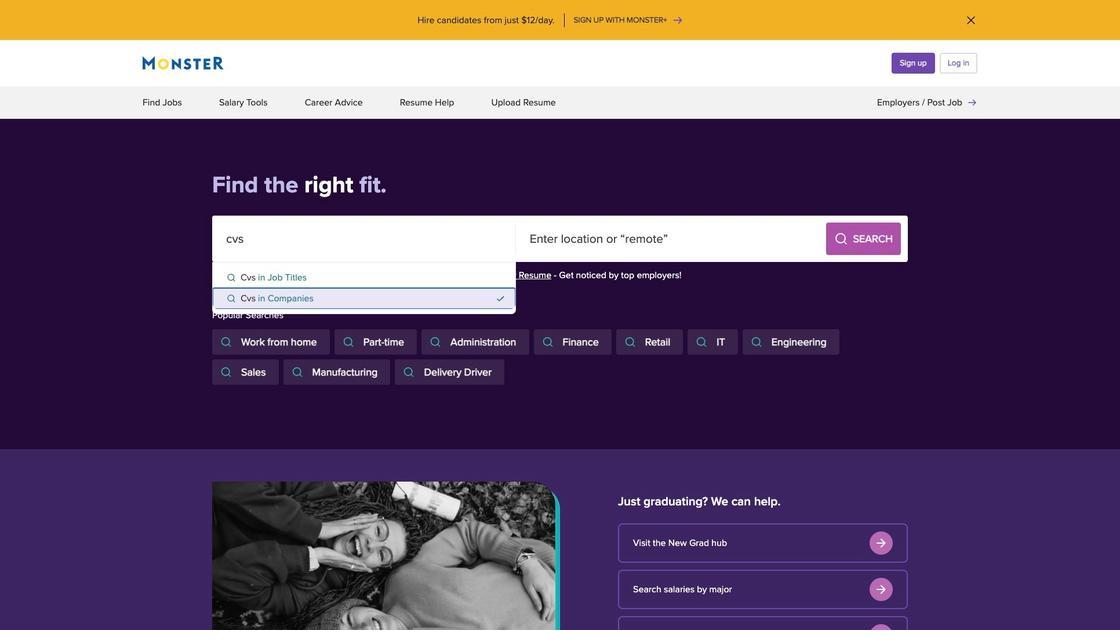 Task type: locate. For each thing, give the bounding box(es) containing it.
Search jobs, keywords, companies search field
[[212, 216, 516, 262]]



Task type: describe. For each thing, give the bounding box(es) containing it.
Enter location or "remote" search field
[[516, 216, 820, 262]]

monster image
[[143, 56, 224, 70]]



